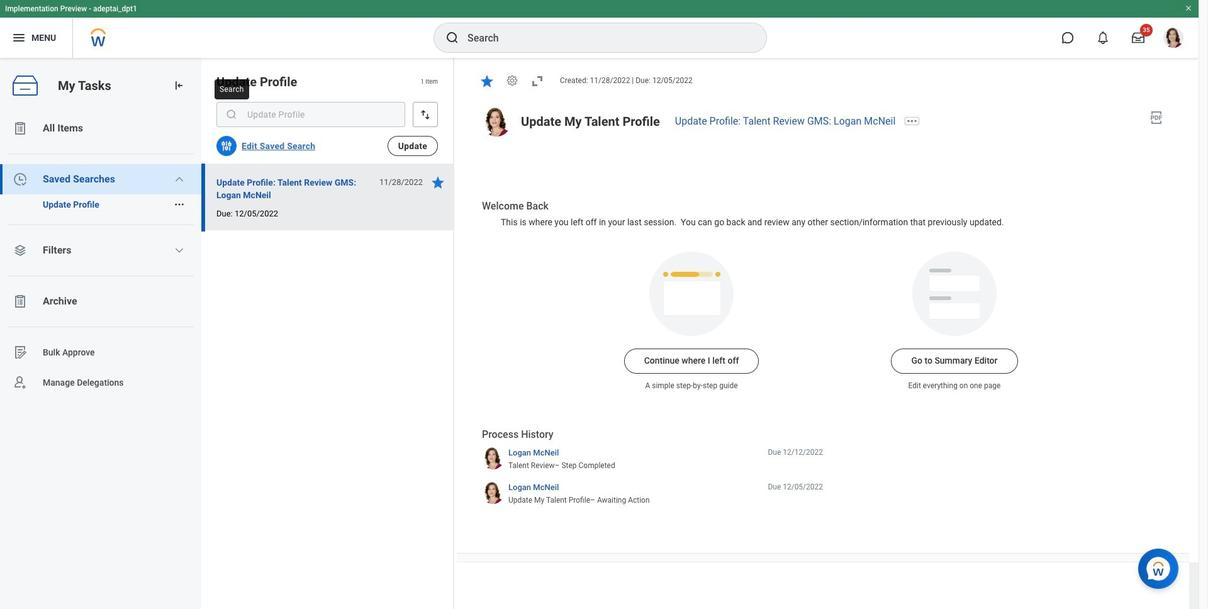 Task type: vqa. For each thing, say whether or not it's contained in the screenshot.
rename icon
yes



Task type: describe. For each thing, give the bounding box(es) containing it.
fullscreen image
[[530, 74, 545, 89]]

justify image
[[11, 30, 26, 45]]

Search Workday  search field
[[468, 24, 741, 52]]

item list element
[[201, 58, 454, 609]]

chevron down image
[[175, 174, 185, 184]]

close environment banner image
[[1185, 4, 1193, 12]]

profile logan mcneil image
[[1164, 28, 1184, 50]]

clipboard image
[[13, 121, 28, 136]]

related actions image
[[174, 199, 185, 210]]

inbox large image
[[1132, 31, 1145, 44]]

search image inside item list element
[[225, 108, 238, 121]]

1 vertical spatial star image
[[431, 175, 446, 190]]

configure image
[[220, 140, 233, 152]]

notifications large image
[[1097, 31, 1110, 44]]



Task type: locate. For each thing, give the bounding box(es) containing it.
gear image
[[506, 75, 519, 87]]

list
[[0, 113, 201, 398]]

0 vertical spatial search image
[[445, 30, 460, 45]]

chevron down image
[[175, 245, 185, 256]]

employee's photo (logan mcneil) image
[[482, 108, 511, 136]]

tooltip
[[212, 77, 252, 102]]

clock check image
[[13, 172, 28, 187]]

banner
[[0, 0, 1199, 58]]

0 horizontal spatial star image
[[431, 175, 446, 190]]

transformation import image
[[172, 79, 185, 92]]

perspective image
[[13, 243, 28, 258]]

process history region
[[482, 428, 823, 510]]

rename image
[[13, 345, 28, 360]]

0 horizontal spatial search image
[[225, 108, 238, 121]]

sort image
[[419, 108, 432, 121]]

none text field inside item list element
[[217, 102, 405, 127]]

1 horizontal spatial star image
[[480, 74, 495, 89]]

0 vertical spatial star image
[[480, 74, 495, 89]]

None text field
[[217, 102, 405, 127]]

search image
[[445, 30, 460, 45], [225, 108, 238, 121]]

star image
[[480, 74, 495, 89], [431, 175, 446, 190]]

1 vertical spatial search image
[[225, 108, 238, 121]]

user plus image
[[13, 375, 28, 390]]

clipboard image
[[13, 294, 28, 309]]

1 horizontal spatial search image
[[445, 30, 460, 45]]

view printable version (pdf) image
[[1149, 110, 1164, 125]]



